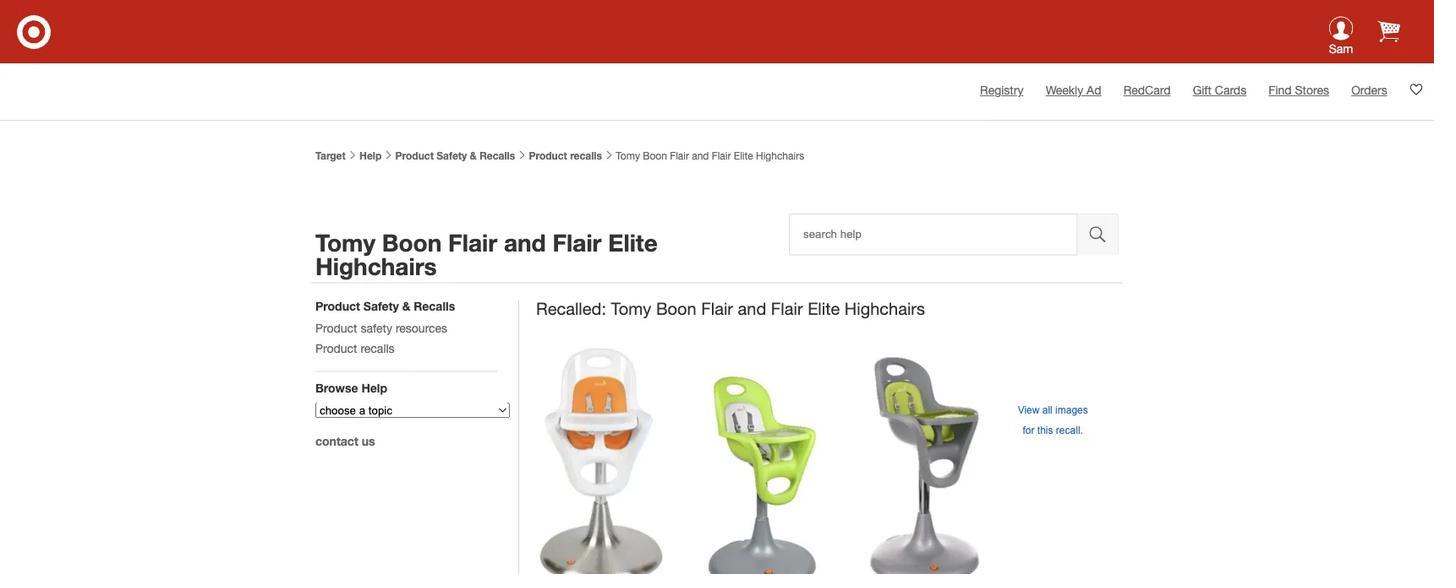 Task type: vqa. For each thing, say whether or not it's contained in the screenshot.
"to" to the left
no



Task type: describe. For each thing, give the bounding box(es) containing it.
my target.com shopping cart image
[[1377, 20, 1400, 42]]

help link
[[359, 150, 382, 162]]

target.com home image
[[17, 15, 51, 49]]

gift
[[1193, 83, 1212, 97]]

recalled: tomy boon flair and flair elite highchairs
[[536, 299, 925, 319]]

redcard
[[1124, 83, 1171, 97]]

us
[[362, 435, 375, 449]]

navigation containing product safety & recalls
[[315, 299, 510, 575]]

2 horizontal spatial and
[[738, 299, 766, 319]]

boon inside tomy boon flair and flair elite highchairs
[[382, 228, 442, 257]]

resources
[[396, 321, 447, 335]]

icon image
[[1329, 16, 1353, 41]]

flair  highchair wht/org image
[[536, 341, 669, 575]]

1 horizontal spatial product recalls link
[[526, 150, 602, 162]]

0 vertical spatial tomy boon flair and flair elite highchairs
[[613, 150, 804, 162]]

product for product safety & recalls
[[395, 150, 434, 162]]

1 horizontal spatial and
[[692, 150, 709, 162]]

2 horizontal spatial highchairs
[[845, 299, 925, 319]]

recalls inside product safety & recalls product safety resources product recalls
[[361, 342, 395, 356]]

target
[[315, 150, 346, 162]]

0 horizontal spatial and
[[504, 228, 546, 257]]

help inside navigation
[[361, 381, 387, 395]]

search help text field
[[789, 214, 1078, 256]]

& for product safety & recalls product safety resources product recalls
[[402, 299, 410, 313]]

0 vertical spatial tomy
[[616, 150, 640, 162]]

product safety & recalls
[[395, 150, 515, 162]]

browse
[[315, 381, 358, 395]]

weekly
[[1046, 83, 1083, 97]]

2 vertical spatial boon
[[656, 299, 696, 319]]

recalled:
[[536, 299, 606, 319]]

safety for product safety & recalls product safety resources product recalls
[[363, 299, 399, 313]]

0 vertical spatial help
[[359, 150, 382, 162]]

weekly ad
[[1046, 83, 1101, 97]]

find stores link
[[1269, 83, 1329, 97]]

product for product safety & recalls product safety resources product recalls
[[315, 299, 360, 313]]

stores
[[1295, 83, 1329, 97]]

orders link
[[1351, 83, 1387, 97]]

0 vertical spatial elite
[[734, 150, 753, 162]]

registry link
[[980, 83, 1024, 97]]

0 vertical spatial recalls
[[570, 150, 602, 162]]



Task type: locate. For each thing, give the bounding box(es) containing it.
0 vertical spatial safety
[[437, 150, 467, 162]]

recalls for product safety & recalls
[[480, 150, 515, 162]]

2 vertical spatial tomy
[[611, 299, 651, 319]]

0 vertical spatial highchairs
[[756, 150, 804, 162]]

and
[[692, 150, 709, 162], [504, 228, 546, 257], [738, 299, 766, 319]]

tomy boon flair and flair elite highchairs
[[613, 150, 804, 162], [315, 228, 658, 280]]

1 horizontal spatial elite
[[734, 150, 753, 162]]

0 horizontal spatial &
[[402, 299, 410, 313]]

safety right "help" link at the top of the page
[[437, 150, 467, 162]]

0 horizontal spatial recalls
[[414, 299, 455, 313]]

product
[[395, 150, 434, 162], [529, 150, 567, 162], [315, 299, 360, 313], [315, 321, 357, 335], [315, 342, 357, 356]]

None image field
[[1078, 214, 1119, 256]]

recalls inside product safety & recalls product safety resources product recalls
[[414, 299, 455, 313]]

recalls up the resources
[[414, 299, 455, 313]]

contact
[[315, 435, 358, 449]]

registry
[[980, 83, 1024, 97]]

elite
[[734, 150, 753, 162], [608, 228, 658, 257], [808, 299, 840, 319]]

& for product safety & recalls
[[470, 150, 477, 162]]

1 vertical spatial help
[[361, 381, 387, 395]]

find
[[1269, 83, 1292, 97]]

safety up the product safety resources link
[[363, 299, 399, 313]]

recalls left product recalls
[[480, 150, 515, 162]]

safety
[[437, 150, 467, 162], [363, 299, 399, 313]]

product recalls
[[526, 150, 602, 162]]

recalls for product safety & recalls product safety resources product recalls
[[414, 299, 455, 313]]

2 vertical spatial highchairs
[[845, 299, 925, 319]]

contact us link
[[315, 435, 375, 449]]

product safety & recalls link
[[395, 150, 515, 162]]

product recalls link
[[526, 150, 602, 162], [315, 342, 395, 356]]

contact us
[[315, 435, 375, 449]]

gift cards
[[1193, 83, 1247, 97]]

help right browse
[[361, 381, 387, 395]]

1 vertical spatial recalls
[[414, 299, 455, 313]]

cards
[[1215, 83, 1247, 97]]

1 vertical spatial elite
[[608, 228, 658, 257]]

0 horizontal spatial safety
[[363, 299, 399, 313]]

recalls
[[480, 150, 515, 162], [414, 299, 455, 313]]

1 horizontal spatial recalls
[[570, 150, 602, 162]]

0 horizontal spatial product recalls link
[[315, 342, 395, 356]]

redcard link
[[1124, 83, 1171, 97]]

product for product recalls
[[529, 150, 567, 162]]

1 vertical spatial &
[[402, 299, 410, 313]]

0 horizontal spatial highchairs
[[315, 252, 437, 280]]

None submit
[[1009, 399, 1097, 442]]

1 vertical spatial safety
[[363, 299, 399, 313]]

0 vertical spatial &
[[470, 150, 477, 162]]

help
[[359, 150, 382, 162], [361, 381, 387, 395]]

2 vertical spatial elite
[[808, 299, 840, 319]]

flair highchair gray/grn image
[[847, 348, 993, 575]]

&
[[470, 150, 477, 162], [402, 299, 410, 313]]

sam
[[1329, 41, 1353, 55]]

1 vertical spatial boon
[[382, 228, 442, 257]]

browse help
[[315, 381, 387, 395]]

0 horizontal spatial recalls
[[361, 342, 395, 356]]

product safety resources link
[[315, 321, 447, 335]]

safety inside product safety & recalls product safety resources product recalls
[[363, 299, 399, 313]]

0 vertical spatial and
[[692, 150, 709, 162]]

weekly ad link
[[1046, 83, 1101, 97]]

ad
[[1087, 83, 1101, 97]]

1 vertical spatial product recalls link
[[315, 342, 395, 356]]

1 vertical spatial tomy
[[315, 228, 375, 257]]

recalls
[[570, 150, 602, 162], [361, 342, 395, 356]]

favorites image
[[1409, 83, 1423, 96]]

tomy
[[616, 150, 640, 162], [315, 228, 375, 257], [611, 299, 651, 319]]

0 vertical spatial boon
[[643, 150, 667, 162]]

1 vertical spatial recalls
[[361, 342, 395, 356]]

orders
[[1351, 83, 1387, 97]]

safety
[[361, 321, 392, 335]]

highchairs
[[756, 150, 804, 162], [315, 252, 437, 280], [845, 299, 925, 319]]

find stores
[[1269, 83, 1329, 97]]

2 horizontal spatial elite
[[808, 299, 840, 319]]

target link
[[315, 150, 346, 162]]

sam link
[[1316, 16, 1366, 64]]

2 vertical spatial and
[[738, 299, 766, 319]]

tomy inside tomy boon flair and flair elite highchairs
[[315, 228, 375, 257]]

safety for product safety & recalls
[[437, 150, 467, 162]]

1 horizontal spatial recalls
[[480, 150, 515, 162]]

0 horizontal spatial elite
[[608, 228, 658, 257]]

0 vertical spatial recalls
[[480, 150, 515, 162]]

flair highchair grn/wht image
[[685, 366, 831, 575]]

gift cards link
[[1193, 83, 1247, 97]]

help right target 'link'
[[359, 150, 382, 162]]

1 horizontal spatial &
[[470, 150, 477, 162]]

1 vertical spatial highchairs
[[315, 252, 437, 280]]

0 vertical spatial product recalls link
[[526, 150, 602, 162]]

navigation
[[315, 299, 510, 575]]

flair
[[670, 150, 689, 162], [712, 150, 731, 162], [448, 228, 497, 257], [553, 228, 602, 257], [701, 299, 733, 319], [771, 299, 803, 319]]

1 horizontal spatial safety
[[437, 150, 467, 162]]

& inside product safety & recalls product safety resources product recalls
[[402, 299, 410, 313]]

1 vertical spatial tomy boon flair and flair elite highchairs
[[315, 228, 658, 280]]

boon
[[643, 150, 667, 162], [382, 228, 442, 257], [656, 299, 696, 319]]

1 horizontal spatial highchairs
[[756, 150, 804, 162]]

product safety & recalls product safety resources product recalls
[[315, 299, 455, 356]]

1 vertical spatial and
[[504, 228, 546, 257]]



